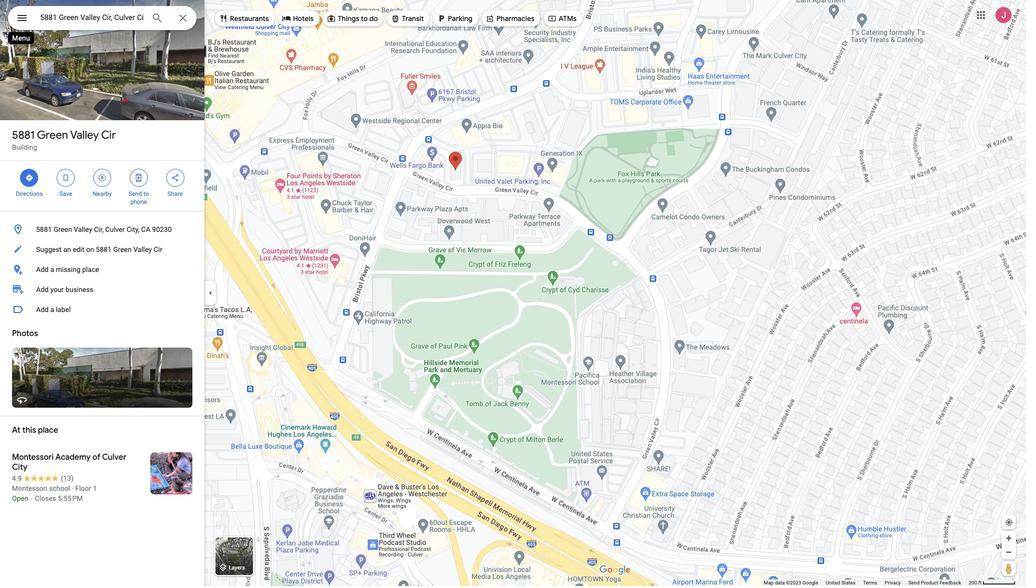 Task type: describe. For each thing, give the bounding box(es) containing it.

[[282, 13, 291, 24]]

1
[[93, 485, 97, 493]]

building
[[12, 143, 37, 151]]

culver inside button
[[105, 226, 125, 234]]

 things to do
[[327, 13, 378, 24]]

add a label button
[[0, 300, 205, 320]]

google account: james peterson  
(james.peterson1902@gmail.com) image
[[996, 7, 1012, 23]]

5881 green valley cir main content
[[0, 0, 205, 587]]

privacy button
[[885, 580, 901, 587]]

add for add your business
[[36, 286, 49, 294]]

2 vertical spatial 5881
[[96, 246, 112, 254]]

90230
[[152, 226, 172, 234]]


[[16, 11, 28, 25]]

at this place
[[12, 426, 58, 436]]

ft
[[979, 580, 982, 586]]

add for add a missing place
[[36, 266, 49, 274]]

5881 for cir
[[12, 128, 35, 142]]

show street view coverage image
[[1002, 561, 1017, 576]]

 pharmacies
[[486, 13, 535, 24]]

collapse side panel image
[[205, 288, 216, 299]]

5881 green valley cir, culver city, ca 90230
[[36, 226, 172, 234]]

this
[[22, 426, 36, 436]]

5881 Green Valley Cir, Culver City, CA 90230 field
[[8, 6, 197, 30]]

⋅
[[30, 495, 33, 503]]

to inside send to phone
[[144, 190, 149, 198]]


[[98, 172, 107, 183]]

restaurants
[[230, 14, 269, 23]]

states
[[842, 580, 856, 586]]

city,
[[127, 226, 140, 234]]

5881 for cir,
[[36, 226, 52, 234]]

200 ft
[[969, 580, 982, 586]]


[[219, 13, 228, 24]]

 hotels
[[282, 13, 314, 24]]

valley for cir,
[[74, 226, 92, 234]]

product
[[921, 580, 939, 586]]

atms
[[559, 14, 577, 23]]

actions for 5881 green valley cir region
[[0, 161, 205, 211]]

a for label
[[50, 306, 54, 314]]

send for send to phone
[[129, 190, 142, 198]]

directions
[[16, 190, 43, 198]]

2 vertical spatial green
[[113, 246, 132, 254]]

 atms
[[548, 13, 577, 24]]

2 vertical spatial valley
[[133, 246, 152, 254]]

closes
[[35, 495, 56, 503]]

show your location image
[[1005, 518, 1014, 527]]

united states
[[826, 580, 856, 586]]

(13)
[[61, 475, 74, 483]]

privacy
[[885, 580, 901, 586]]

save
[[59, 190, 72, 198]]

of
[[92, 453, 100, 463]]

send for send product feedback
[[909, 580, 920, 586]]

send product feedback button
[[909, 580, 962, 587]]


[[171, 172, 180, 183]]

add a missing place button
[[0, 260, 205, 280]]

open
[[12, 495, 28, 503]]

school
[[49, 485, 70, 493]]

send product feedback
[[909, 580, 962, 586]]


[[486, 13, 495, 24]]


[[391, 13, 400, 24]]

montessori school · floor 1 open ⋅ closes 5:55 pm
[[12, 485, 97, 503]]

4.9 stars 13 reviews image
[[12, 474, 74, 484]]

montessori academy of culver city
[[12, 453, 127, 473]]

united
[[826, 580, 841, 586]]

missing
[[56, 266, 80, 274]]

culver inside montessori academy of culver city
[[102, 453, 127, 463]]

city
[[12, 463, 27, 473]]

add your business link
[[0, 280, 205, 300]]


[[25, 172, 34, 183]]



Task type: locate. For each thing, give the bounding box(es) containing it.
photos
[[12, 329, 38, 339]]

none field inside 5881 green valley cir, culver city, ca 90230 field
[[40, 12, 143, 24]]

culver right 'cir,' at the left top of the page
[[105, 226, 125, 234]]

None field
[[40, 12, 143, 24]]

1 vertical spatial montessori
[[12, 485, 47, 493]]

 button
[[8, 6, 36, 32]]

send up phone
[[129, 190, 142, 198]]

ca
[[141, 226, 150, 234]]

on
[[86, 246, 94, 254]]

data
[[775, 580, 785, 586]]

0 vertical spatial green
[[37, 128, 68, 142]]

5:55 pm
[[58, 495, 83, 503]]

suggest an edit on 5881 green valley cir
[[36, 246, 162, 254]]

terms
[[864, 580, 878, 586]]

montessori up ⋅
[[12, 485, 47, 493]]

0 horizontal spatial to
[[144, 190, 149, 198]]

things
[[338, 14, 359, 23]]

1 montessori from the top
[[12, 453, 54, 463]]

0 vertical spatial cir
[[101, 128, 116, 142]]

valley
[[70, 128, 99, 142], [74, 226, 92, 234], [133, 246, 152, 254]]

do
[[370, 14, 378, 23]]

add inside add a missing place button
[[36, 266, 49, 274]]

1 vertical spatial cir
[[154, 246, 162, 254]]

cir
[[101, 128, 116, 142], [154, 246, 162, 254]]

add down suggest
[[36, 266, 49, 274]]

 parking
[[437, 13, 473, 24]]

green up building
[[37, 128, 68, 142]]

green up an
[[54, 226, 72, 234]]

share
[[168, 190, 183, 198]]

valley down ca
[[133, 246, 152, 254]]

 search field
[[8, 6, 197, 32]]

montessori for montessori academy of culver city
[[12, 453, 54, 463]]

google
[[803, 580, 819, 586]]

add inside add a label button
[[36, 306, 49, 314]]

united states button
[[826, 580, 856, 587]]

 transit
[[391, 13, 424, 24]]

zoom in image
[[1006, 535, 1013, 542]]

place
[[82, 266, 99, 274], [38, 426, 58, 436]]

map
[[764, 580, 774, 586]]

1 vertical spatial send
[[909, 580, 920, 586]]

pharmacies
[[497, 14, 535, 23]]

montessori inside montessori academy of culver city
[[12, 453, 54, 463]]

0 vertical spatial a
[[50, 266, 54, 274]]

1 horizontal spatial to
[[361, 14, 368, 23]]

to up phone
[[144, 190, 149, 198]]

academy
[[55, 453, 91, 463]]

1 a from the top
[[50, 266, 54, 274]]

5881 green valley cir building
[[12, 128, 116, 151]]

3 add from the top
[[36, 306, 49, 314]]

green for cir,
[[54, 226, 72, 234]]

add a missing place
[[36, 266, 99, 274]]

1 vertical spatial culver
[[102, 453, 127, 463]]

1 vertical spatial valley
[[74, 226, 92, 234]]

add a label
[[36, 306, 71, 314]]

add your business
[[36, 286, 94, 294]]

200 ft button
[[969, 580, 1016, 586]]

1 horizontal spatial place
[[82, 266, 99, 274]]

a left the label
[[50, 306, 54, 314]]

send to phone
[[129, 190, 149, 206]]

valley up  on the left top
[[70, 128, 99, 142]]

cir,
[[94, 226, 104, 234]]

1 horizontal spatial 5881
[[36, 226, 52, 234]]

a for missing
[[50, 266, 54, 274]]

0 horizontal spatial place
[[38, 426, 58, 436]]

send
[[129, 190, 142, 198], [909, 580, 920, 586]]

0 vertical spatial to
[[361, 14, 368, 23]]

0 vertical spatial valley
[[70, 128, 99, 142]]

green down the city,
[[113, 246, 132, 254]]

montessori up 4.9 stars 13 reviews image
[[12, 453, 54, 463]]

business
[[66, 286, 94, 294]]

footer inside google maps element
[[764, 580, 969, 587]]

add left your
[[36, 286, 49, 294]]

add left the label
[[36, 306, 49, 314]]

green for cir
[[37, 128, 68, 142]]

cir inside suggest an edit on 5881 green valley cir button
[[154, 246, 162, 254]]

feedback
[[940, 580, 962, 586]]

0 horizontal spatial cir
[[101, 128, 116, 142]]

map data ©2023 google
[[764, 580, 819, 586]]

add inside add your business link
[[36, 286, 49, 294]]

send left product
[[909, 580, 920, 586]]

 restaurants
[[219, 13, 269, 24]]

0 horizontal spatial send
[[129, 190, 142, 198]]

1 vertical spatial place
[[38, 426, 58, 436]]

hotels
[[293, 14, 314, 23]]

culver right of
[[102, 453, 127, 463]]

cir inside 5881 green valley cir building
[[101, 128, 116, 142]]


[[327, 13, 336, 24]]

4.9
[[12, 475, 22, 483]]

1 vertical spatial 5881
[[36, 226, 52, 234]]

at
[[12, 426, 20, 436]]

valley for cir
[[70, 128, 99, 142]]

cir up  on the left top
[[101, 128, 116, 142]]

green
[[37, 128, 68, 142], [54, 226, 72, 234], [113, 246, 132, 254]]

1 add from the top
[[36, 266, 49, 274]]

montessori
[[12, 453, 54, 463], [12, 485, 47, 493]]

a left missing
[[50, 266, 54, 274]]

suggest
[[36, 246, 62, 254]]

to left do
[[361, 14, 368, 23]]

suggest an edit on 5881 green valley cir button
[[0, 240, 205, 260]]

send inside send to phone
[[129, 190, 142, 198]]

2 horizontal spatial 5881
[[96, 246, 112, 254]]

green inside 5881 green valley cir building
[[37, 128, 68, 142]]

·
[[72, 485, 74, 493]]

1 vertical spatial green
[[54, 226, 72, 234]]

footer containing map data ©2023 google
[[764, 580, 969, 587]]

2 montessori from the top
[[12, 485, 47, 493]]

0 vertical spatial add
[[36, 266, 49, 274]]

0 vertical spatial 5881
[[12, 128, 35, 142]]

1 vertical spatial a
[[50, 306, 54, 314]]

to inside  things to do
[[361, 14, 368, 23]]

your
[[50, 286, 64, 294]]

5881 up building
[[12, 128, 35, 142]]

5881 up suggest
[[36, 226, 52, 234]]

footer
[[764, 580, 969, 587]]

label
[[56, 306, 71, 314]]

5881 right on
[[96, 246, 112, 254]]

1 horizontal spatial send
[[909, 580, 920, 586]]


[[548, 13, 557, 24]]

200
[[969, 580, 978, 586]]

1 vertical spatial add
[[36, 286, 49, 294]]

phone
[[130, 199, 147, 206]]

edit
[[73, 246, 84, 254]]

2 add from the top
[[36, 286, 49, 294]]


[[134, 172, 143, 183]]

place right this
[[38, 426, 58, 436]]

0 vertical spatial culver
[[105, 226, 125, 234]]

0 vertical spatial send
[[129, 190, 142, 198]]

place inside button
[[82, 266, 99, 274]]

montessori for montessori school · floor 1 open ⋅ closes 5:55 pm
[[12, 485, 47, 493]]

transit
[[402, 14, 424, 23]]

layers
[[229, 565, 245, 572]]

send inside button
[[909, 580, 920, 586]]

an
[[63, 246, 71, 254]]

a
[[50, 266, 54, 274], [50, 306, 54, 314]]

nearby
[[93, 190, 112, 198]]

0 vertical spatial montessori
[[12, 453, 54, 463]]

©2023
[[786, 580, 802, 586]]

5881 green valley cir, culver city, ca 90230 button
[[0, 220, 205, 240]]

1 vertical spatial to
[[144, 190, 149, 198]]


[[61, 172, 70, 183]]

0 horizontal spatial 5881
[[12, 128, 35, 142]]

2 vertical spatial add
[[36, 306, 49, 314]]

google maps element
[[0, 0, 1027, 587]]

5881 inside 5881 green valley cir building
[[12, 128, 35, 142]]

cir down 90230
[[154, 246, 162, 254]]

valley left 'cir,' at the left top of the page
[[74, 226, 92, 234]]


[[437, 13, 446, 24]]

1 horizontal spatial cir
[[154, 246, 162, 254]]

terms button
[[864, 580, 878, 587]]

0 vertical spatial place
[[82, 266, 99, 274]]

add for add a label
[[36, 306, 49, 314]]

zoom out image
[[1006, 549, 1013, 556]]

valley inside 5881 green valley cir building
[[70, 128, 99, 142]]

add
[[36, 266, 49, 274], [36, 286, 49, 294], [36, 306, 49, 314]]

floor
[[75, 485, 91, 493]]

2 a from the top
[[50, 306, 54, 314]]

place down on
[[82, 266, 99, 274]]

montessori inside montessori school · floor 1 open ⋅ closes 5:55 pm
[[12, 485, 47, 493]]

parking
[[448, 14, 473, 23]]



Task type: vqa. For each thing, say whether or not it's contained in the screenshot.


